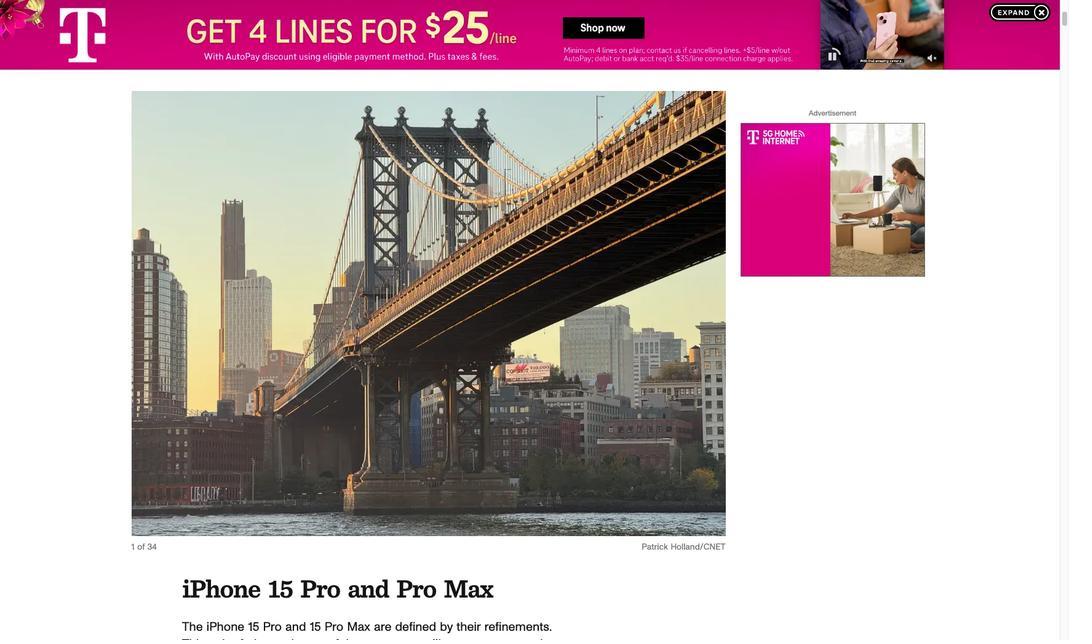 Task type: vqa. For each thing, say whether or not it's contained in the screenshot.
was to the right
no



Task type: locate. For each thing, give the bounding box(es) containing it.
0 vertical spatial and
[[348, 573, 389, 604]]

0 horizontal spatial patrick
[[233, 24, 265, 34]]

iphone 15 pro and pro max
[[182, 573, 493, 604]]

and up "is"
[[285, 621, 306, 634]]

0 horizontal spatial 15
[[248, 621, 259, 634]]

holland
[[268, 24, 303, 34]]

0 vertical spatial patrick
[[233, 24, 265, 34]]

0 vertical spatial advertisement region
[[0, 0, 1060, 70]]

5 image
[[200, 22, 228, 50]]

1 horizontal spatial max
[[444, 573, 493, 604]]

1 vertical spatial advertisement region
[[740, 123, 925, 277]]

of right 1
[[137, 543, 145, 552]]

pro up "one"
[[300, 573, 340, 604]]

1
[[131, 543, 134, 552]]

the
[[182, 621, 203, 634]]

max up the
[[347, 621, 370, 634]]

oct. 6, 2023  4:30 a.m. pt
[[233, 41, 317, 49]]

refinements.
[[484, 621, 552, 634]]

pt
[[309, 41, 317, 49]]

patrick for patrick holland/cnet
[[642, 543, 668, 552]]

a.m.
[[293, 41, 306, 49]]

1 horizontal spatial and
[[348, 573, 389, 604]]

iphone
[[182, 573, 260, 604], [207, 621, 244, 634]]

the manhattan bridge image
[[131, 91, 726, 537]]

0 vertical spatial iphone
[[182, 573, 260, 604]]

pro
[[300, 573, 340, 604], [397, 573, 436, 604], [263, 621, 282, 634], [325, 621, 343, 634]]

max up their
[[444, 573, 493, 604]]

0 horizontal spatial and
[[285, 621, 306, 634]]

patrick left holland/cnet at the right bottom
[[642, 543, 668, 552]]

camera
[[459, 639, 500, 640]]

patrick
[[233, 24, 265, 34], [642, 543, 668, 552]]

15
[[268, 573, 293, 604], [248, 621, 259, 634], [310, 621, 321, 634]]

advertisement region
[[0, 0, 1060, 70], [740, 123, 925, 277]]

1 vertical spatial iphone
[[207, 621, 244, 634]]

compelling
[[395, 639, 455, 640]]

iphone up the
[[182, 573, 260, 604]]

and
[[348, 573, 389, 604], [285, 621, 306, 634]]

patrick up 6, on the top of the page
[[233, 24, 265, 34]]

of right pair
[[233, 639, 243, 640]]

phones
[[247, 639, 288, 640]]

2 horizontal spatial of
[[328, 639, 339, 640]]

1 vertical spatial patrick
[[642, 543, 668, 552]]

2023
[[257, 41, 274, 49]]

of
[[137, 543, 145, 552], [233, 639, 243, 640], [328, 639, 339, 640]]

defined
[[395, 621, 436, 634]]

of left the
[[328, 639, 339, 640]]

the
[[342, 639, 360, 640]]

1 horizontal spatial patrick
[[642, 543, 668, 552]]

1 vertical spatial max
[[347, 621, 370, 634]]

0 horizontal spatial max
[[347, 621, 370, 634]]

iphone up pair
[[207, 621, 244, 634]]

iphone inside the iphone 15 pro and 15 pro max are defined by their refinements. this pair of phones is one of the most compelling camera upgrade
[[207, 621, 244, 634]]

and up are
[[348, 573, 389, 604]]

max
[[444, 573, 493, 604], [347, 621, 370, 634]]

their
[[457, 621, 481, 634]]

1 vertical spatial and
[[285, 621, 306, 634]]



Task type: describe. For each thing, give the bounding box(es) containing it.
6,
[[249, 41, 255, 49]]

pro up the
[[325, 621, 343, 634]]

and inside the iphone 15 pro and 15 pro max are defined by their refinements. this pair of phones is one of the most compelling camera upgrade
[[285, 621, 306, 634]]

holland/cnet
[[671, 543, 726, 552]]

share on social media image
[[578, 30, 590, 42]]

patrick for patrick holland
[[233, 24, 265, 34]]

patrick holland twitter image
[[305, 24, 313, 32]]

most
[[364, 639, 391, 640]]

1 horizontal spatial 15
[[268, 573, 293, 604]]

is
[[291, 639, 300, 640]]

pair
[[209, 639, 229, 640]]

4:30
[[276, 41, 290, 49]]

are
[[374, 621, 392, 634]]

by
[[440, 621, 453, 634]]

0 horizontal spatial of
[[137, 543, 145, 552]]

34
[[148, 543, 157, 552]]

pro up "defined"
[[397, 573, 436, 604]]

0 vertical spatial max
[[444, 573, 493, 604]]

one
[[304, 639, 325, 640]]

pro up phones
[[263, 621, 282, 634]]

patrick holland
[[233, 24, 303, 34]]

1 horizontal spatial of
[[233, 639, 243, 640]]

patrick holland/cnet
[[642, 543, 726, 552]]

max inside the iphone 15 pro and 15 pro max are defined by their refinements. this pair of phones is one of the most compelling camera upgrade
[[347, 621, 370, 634]]

this
[[182, 639, 205, 640]]

oct.
[[233, 41, 247, 49]]

1 of 34
[[131, 543, 157, 552]]

2 horizontal spatial 15
[[310, 621, 321, 634]]

the iphone 15 pro and 15 pro max are defined by their refinements. this pair of phones is one of the most compelling camera upgrade
[[182, 621, 556, 640]]



